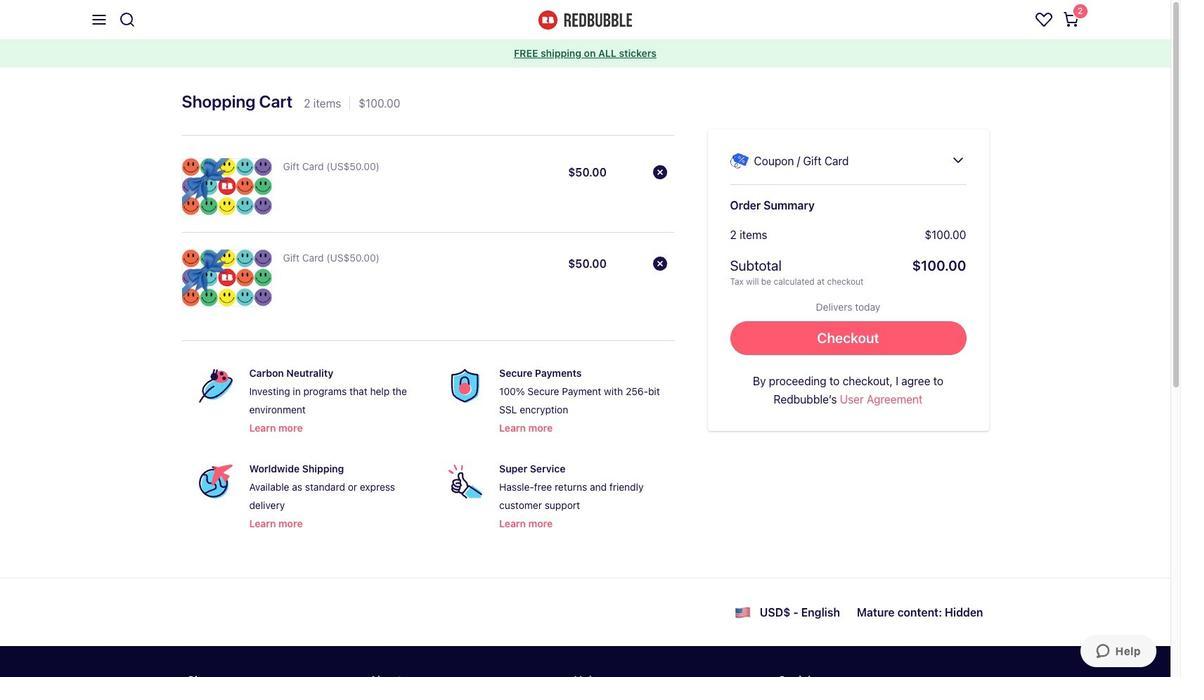 Task type: vqa. For each thing, say whether or not it's contained in the screenshot.
'Secure Payments' icon
yes



Task type: locate. For each thing, give the bounding box(es) containing it.
secure payments image
[[449, 369, 483, 403]]

trust signals element
[[182, 352, 674, 543]]

super service image
[[449, 465, 483, 498]]

footer
[[0, 577, 1171, 677]]

carbon neutrality image
[[199, 369, 232, 403]]

cost summary element
[[730, 226, 967, 288]]



Task type: describe. For each thing, give the bounding box(es) containing it.
worldwide shipping image
[[199, 465, 232, 498]]

line items in cart element
[[182, 141, 674, 340]]

order summary element
[[708, 129, 989, 431]]



